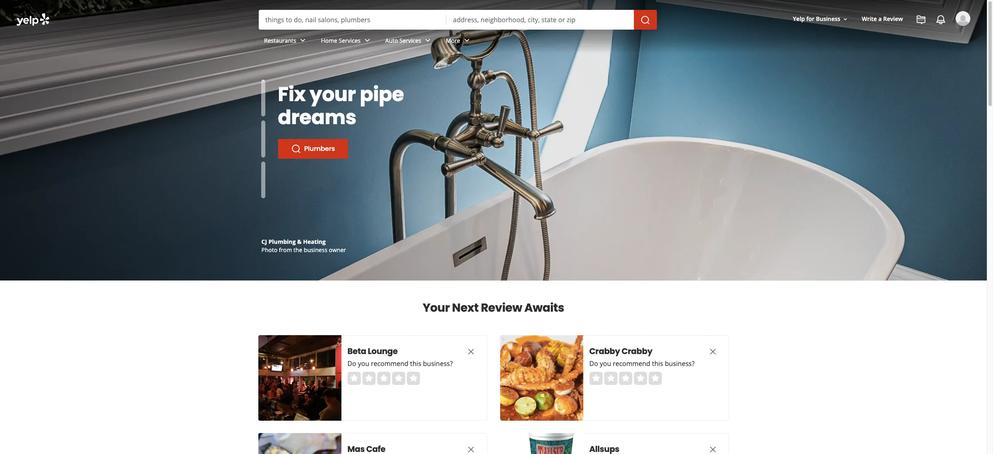 Task type: describe. For each thing, give the bounding box(es) containing it.
home services link
[[314, 30, 379, 53]]

by
[[279, 246, 285, 254]]

fix
[[278, 81, 306, 108]]

cj plumbing & heating photo from the business owner
[[261, 238, 346, 254]]

search image
[[641, 15, 650, 25]]

24 chevron down v2 image for more
[[462, 36, 472, 45]]

you for beta
[[358, 359, 369, 368]]

this for crabby crabby
[[652, 359, 663, 368]]

crabby crabby link
[[589, 346, 692, 357]]

yelp for business
[[793, 15, 840, 23]]

m.
[[299, 246, 306, 254]]

tim m. link
[[287, 246, 306, 254]]

notifications image
[[936, 15, 946, 25]]

photo of crabby crabby image
[[500, 335, 583, 421]]

turftim landscape and design photo by tim m.
[[261, 238, 349, 254]]

(no rating) image for crabby
[[589, 372, 662, 385]]

business? for crabby
[[665, 359, 695, 368]]

plumbers link
[[278, 139, 348, 159]]

cj plumbing & heating link
[[261, 238, 326, 246]]

the
[[294, 246, 302, 254]]

recommend for lounge
[[371, 359, 408, 368]]

from
[[279, 246, 292, 254]]

beta lounge
[[347, 346, 398, 357]]

lounge
[[368, 346, 398, 357]]

business categories element
[[258, 30, 970, 53]]

tree services link
[[278, 139, 360, 159]]

do for crabby crabby
[[589, 359, 598, 368]]

branches
[[334, 104, 429, 131]]

Find text field
[[265, 15, 440, 24]]

1 crabby from the left
[[589, 346, 620, 357]]

rating element for lounge
[[347, 372, 420, 385]]

beta
[[347, 346, 366, 357]]

pipe
[[360, 81, 404, 108]]

turftim
[[261, 238, 284, 246]]

tree services
[[304, 144, 346, 153]]

16 chevron down v2 image
[[842, 16, 849, 22]]

more
[[446, 36, 460, 44]]

recommend for crabby
[[613, 359, 650, 368]]

more link
[[439, 30, 478, 53]]

say
[[278, 81, 315, 108]]

projects image
[[916, 15, 926, 25]]

beta lounge link
[[347, 346, 450, 357]]

design
[[330, 238, 349, 246]]

fix your pipe dreams
[[278, 81, 404, 131]]

yelp for business button
[[790, 12, 852, 27]]

none field near
[[453, 15, 627, 24]]

review for next
[[481, 300, 522, 316]]

cj
[[261, 238, 267, 246]]

home services
[[321, 36, 361, 44]]

24 chevron down v2 image for auto services
[[423, 36, 433, 45]]

photo for cj
[[261, 246, 277, 254]]

photo of mas cafe image
[[258, 433, 341, 454]]

(no rating) image for lounge
[[347, 372, 420, 385]]

business
[[816, 15, 840, 23]]

next
[[452, 300, 479, 316]]

none field find
[[265, 15, 440, 24]]

user actions element
[[786, 10, 982, 61]]

24 search v2 image for dead
[[291, 144, 301, 154]]

services for home services
[[339, 36, 361, 44]]

heating
[[303, 238, 326, 246]]

to
[[404, 81, 424, 108]]



Task type: locate. For each thing, give the bounding box(es) containing it.
2 recommend from the left
[[613, 359, 650, 368]]

1 do you recommend this business? from the left
[[347, 359, 453, 368]]

1 recommend from the left
[[371, 359, 408, 368]]

24 search v2 image inside tree services link
[[291, 144, 301, 154]]

0 horizontal spatial services
[[339, 36, 361, 44]]

rating element
[[347, 372, 420, 385], [589, 372, 662, 385]]

0 horizontal spatial none field
[[265, 15, 440, 24]]

write
[[862, 15, 877, 23]]

owner
[[329, 246, 346, 254]]

say farewell to dead branches
[[278, 81, 429, 131]]

explore banner section banner
[[0, 0, 987, 281]]

business? for lounge
[[423, 359, 453, 368]]

1 horizontal spatial rating element
[[589, 372, 662, 385]]

yelp
[[793, 15, 805, 23]]

do
[[347, 359, 356, 368], [589, 359, 598, 368]]

24 chevron down v2 image right more
[[462, 36, 472, 45]]

business?
[[423, 359, 453, 368], [665, 359, 695, 368]]

None search field
[[0, 0, 987, 61], [259, 10, 659, 30], [0, 0, 987, 61], [259, 10, 659, 30]]

2 crabby from the left
[[622, 346, 652, 357]]

farewell
[[319, 81, 400, 108]]

crabby crabby
[[589, 346, 652, 357]]

(no rating) image
[[347, 372, 420, 385], [589, 372, 662, 385]]

plumbers
[[304, 144, 335, 153]]

your
[[423, 300, 450, 316]]

and
[[318, 238, 329, 246]]

you down beta
[[358, 359, 369, 368]]

do you recommend this business? for crabby crabby
[[589, 359, 695, 368]]

1 horizontal spatial 24 chevron down v2 image
[[462, 36, 472, 45]]

1 (no rating) image from the left
[[347, 372, 420, 385]]

1 do from the left
[[347, 359, 356, 368]]

None radio
[[362, 372, 375, 385], [377, 372, 390, 385], [649, 372, 662, 385], [362, 372, 375, 385], [377, 372, 390, 385], [649, 372, 662, 385]]

photo for turftim
[[261, 246, 277, 254]]

1 horizontal spatial services
[[399, 36, 421, 44]]

turftim landscape and design link
[[261, 238, 349, 246]]

1 horizontal spatial this
[[652, 359, 663, 368]]

1 horizontal spatial do you recommend this business?
[[589, 359, 695, 368]]

2 (no rating) image from the left
[[589, 372, 662, 385]]

photo
[[261, 246, 277, 254], [261, 246, 277, 254]]

auto services link
[[379, 30, 439, 53]]

you down the "crabby crabby"
[[600, 359, 611, 368]]

crabby
[[589, 346, 620, 357], [622, 346, 652, 357]]

dreams
[[278, 104, 356, 131]]

services
[[339, 36, 361, 44], [399, 36, 421, 44]]

plumbing
[[269, 238, 296, 246]]

1 horizontal spatial review
[[883, 15, 903, 23]]

1 none field from the left
[[265, 15, 440, 24]]

0 horizontal spatial 24 chevron down v2 image
[[298, 36, 308, 45]]

your next review awaits
[[423, 300, 564, 316]]

24 chevron down v2 image inside auto services link
[[423, 36, 433, 45]]

your
[[310, 81, 356, 108]]

awaits
[[524, 300, 564, 316]]

do you recommend this business?
[[347, 359, 453, 368], [589, 359, 695, 368]]

0 vertical spatial review
[[883, 15, 903, 23]]

1 you from the left
[[358, 359, 369, 368]]

None field
[[265, 15, 440, 24], [453, 15, 627, 24]]

business? down beta lounge link
[[423, 359, 453, 368]]

tree
[[304, 144, 318, 153]]

rating element for crabby
[[589, 372, 662, 385]]

2 you from the left
[[600, 359, 611, 368]]

0 horizontal spatial crabby
[[589, 346, 620, 357]]

1 horizontal spatial you
[[600, 359, 611, 368]]

2 do from the left
[[589, 359, 598, 368]]

restaurants link
[[258, 30, 314, 53]]

do you recommend this business? down beta lounge link
[[347, 359, 453, 368]]

this for beta lounge
[[410, 359, 421, 368]]

24 search v2 image for dreams
[[291, 144, 301, 154]]

rating element down the "crabby crabby"
[[589, 372, 662, 385]]

you
[[358, 359, 369, 368], [600, 359, 611, 368]]

2 none field from the left
[[453, 15, 627, 24]]

1 this from the left
[[410, 359, 421, 368]]

1 vertical spatial review
[[481, 300, 522, 316]]

do for beta lounge
[[347, 359, 356, 368]]

24 chevron down v2 image for home services
[[362, 36, 372, 45]]

rating element down the lounge
[[347, 372, 420, 385]]

auto services
[[385, 36, 421, 44]]

1 horizontal spatial none field
[[453, 15, 627, 24]]

recommend down the lounge
[[371, 359, 408, 368]]

this down crabby crabby link
[[652, 359, 663, 368]]

24 chevron down v2 image right auto services
[[423, 36, 433, 45]]

services right auto in the top of the page
[[399, 36, 421, 44]]

dismiss card image for crabby crabby
[[708, 347, 718, 357]]

2 business? from the left
[[665, 359, 695, 368]]

review right a
[[883, 15, 903, 23]]

2 do you recommend this business? from the left
[[589, 359, 695, 368]]

0 horizontal spatial do you recommend this business?
[[347, 359, 453, 368]]

dead
[[278, 104, 330, 131]]

24 search v2 image
[[291, 144, 301, 154], [291, 144, 301, 154]]

(no rating) image down the "crabby crabby"
[[589, 372, 662, 385]]

&
[[297, 238, 302, 246]]

0 horizontal spatial 24 chevron down v2 image
[[362, 36, 372, 45]]

do you recommend this business? for beta lounge
[[347, 359, 453, 368]]

recommend down crabby crabby link
[[613, 359, 650, 368]]

tim
[[287, 246, 298, 254]]

review inside "link"
[[883, 15, 903, 23]]

do down beta
[[347, 359, 356, 368]]

0 horizontal spatial recommend
[[371, 359, 408, 368]]

24 chevron down v2 image inside "home services" link
[[362, 36, 372, 45]]

1 horizontal spatial 24 chevron down v2 image
[[423, 36, 433, 45]]

tyler b. image
[[956, 11, 970, 26]]

0 horizontal spatial (no rating) image
[[347, 372, 420, 385]]

24 chevron down v2 image right restaurants
[[298, 36, 308, 45]]

write a review
[[862, 15, 903, 23]]

1 horizontal spatial business?
[[665, 359, 695, 368]]

1 horizontal spatial (no rating) image
[[589, 372, 662, 385]]

0 horizontal spatial business?
[[423, 359, 453, 368]]

Near text field
[[453, 15, 627, 24]]

review right next
[[481, 300, 522, 316]]

24 chevron down v2 image for restaurants
[[298, 36, 308, 45]]

0 horizontal spatial you
[[358, 359, 369, 368]]

24 search v2 image inside plumbers link
[[291, 144, 301, 154]]

2 services from the left
[[399, 36, 421, 44]]

write a review link
[[859, 12, 906, 27]]

recommend
[[371, 359, 408, 368], [613, 359, 650, 368]]

you for crabby
[[600, 359, 611, 368]]

photo inside turftim landscape and design photo by tim m.
[[261, 246, 277, 254]]

business? down crabby crabby link
[[665, 359, 695, 368]]

auto
[[385, 36, 398, 44]]

for
[[806, 15, 815, 23]]

restaurants
[[264, 36, 296, 44]]

photo of allsups image
[[500, 433, 583, 454]]

24 chevron down v2 image
[[298, 36, 308, 45], [462, 36, 472, 45]]

this
[[410, 359, 421, 368], [652, 359, 663, 368]]

0 horizontal spatial do
[[347, 359, 356, 368]]

dismiss card image for beta lounge
[[466, 347, 476, 357]]

1 24 chevron down v2 image from the left
[[298, 36, 308, 45]]

1 horizontal spatial crabby
[[622, 346, 652, 357]]

photo inside cj plumbing & heating photo from the business owner
[[261, 246, 277, 254]]

1 business? from the left
[[423, 359, 453, 368]]

a
[[878, 15, 882, 23]]

1 rating element from the left
[[347, 372, 420, 385]]

2 24 chevron down v2 image from the left
[[462, 36, 472, 45]]

do down the "crabby crabby"
[[589, 359, 598, 368]]

services right home
[[339, 36, 361, 44]]

review
[[883, 15, 903, 23], [481, 300, 522, 316]]

2 this from the left
[[652, 359, 663, 368]]

24 chevron down v2 image inside more link
[[462, 36, 472, 45]]

24 chevron down v2 image inside restaurants link
[[298, 36, 308, 45]]

review for a
[[883, 15, 903, 23]]

1 horizontal spatial do
[[589, 359, 598, 368]]

2 rating element from the left
[[589, 372, 662, 385]]

photo of beta lounge image
[[258, 335, 341, 421]]

2 24 chevron down v2 image from the left
[[423, 36, 433, 45]]

dismiss card image
[[466, 445, 476, 454]]

business
[[304, 246, 327, 254]]

24 chevron down v2 image left auto in the top of the page
[[362, 36, 372, 45]]

this down beta lounge link
[[410, 359, 421, 368]]

None radio
[[347, 372, 361, 385], [392, 372, 405, 385], [407, 372, 420, 385], [589, 372, 602, 385], [604, 372, 617, 385], [619, 372, 632, 385], [634, 372, 647, 385], [347, 372, 361, 385], [392, 372, 405, 385], [407, 372, 420, 385], [589, 372, 602, 385], [604, 372, 617, 385], [619, 372, 632, 385], [634, 372, 647, 385]]

0 horizontal spatial rating element
[[347, 372, 420, 385]]

landscape
[[286, 238, 316, 246]]

1 horizontal spatial recommend
[[613, 359, 650, 368]]

(no rating) image down the lounge
[[347, 372, 420, 385]]

1 24 chevron down v2 image from the left
[[362, 36, 372, 45]]

24 chevron down v2 image
[[362, 36, 372, 45], [423, 36, 433, 45]]

home
[[321, 36, 337, 44]]

1 services from the left
[[339, 36, 361, 44]]

do you recommend this business? down crabby crabby link
[[589, 359, 695, 368]]

dismiss card image
[[466, 347, 476, 357], [708, 347, 718, 357], [708, 445, 718, 454]]

services for auto services
[[399, 36, 421, 44]]

0 horizontal spatial review
[[481, 300, 522, 316]]

0 horizontal spatial this
[[410, 359, 421, 368]]

services
[[320, 144, 346, 153]]



Task type: vqa. For each thing, say whether or not it's contained in the screenshot.
top 10 best takeout near boston, massachusetts
no



